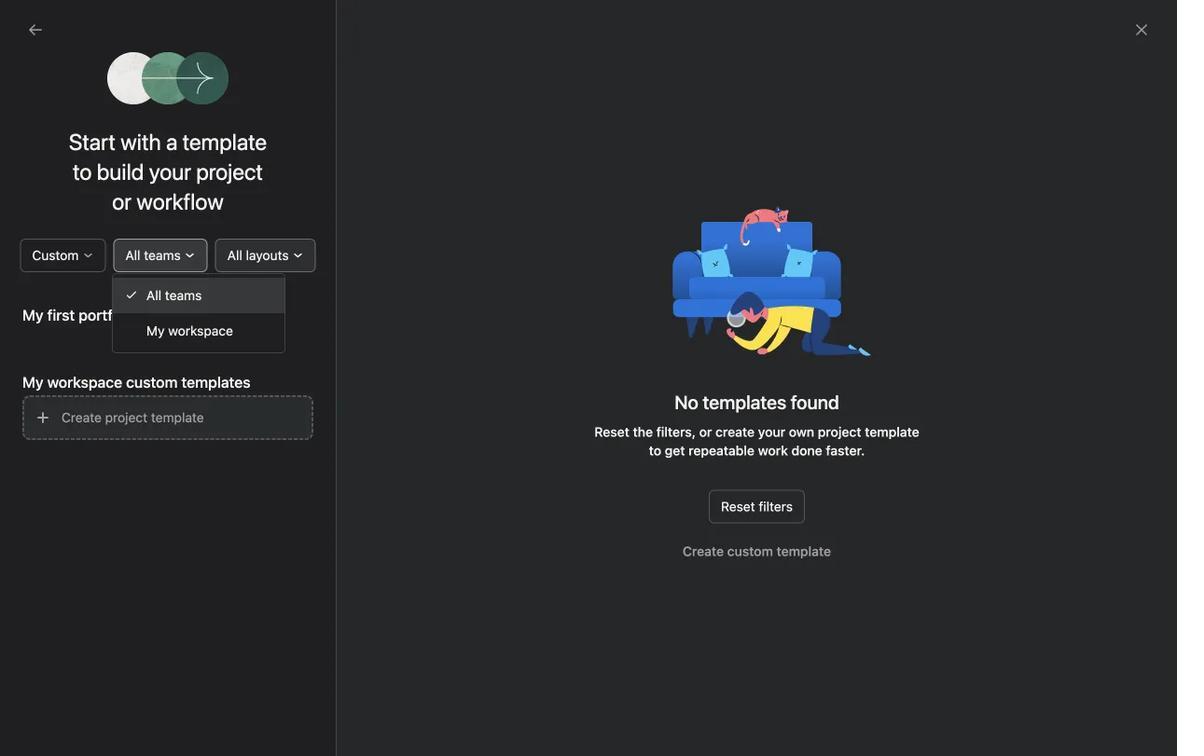 Task type: describe. For each thing, give the bounding box(es) containing it.
all teams inside radio item
[[146, 288, 202, 303]]

start
[[69, 129, 116, 155]]

all teams inside dropdown button
[[125, 248, 181, 263]]

teams inside radio item
[[165, 288, 202, 303]]

project inside cell
[[382, 235, 424, 250]]

your inside the start with a template to build your project or workflow
[[149, 159, 191, 185]]

or
[[699, 424, 712, 440]]

first
[[70, 367, 94, 382]]

create custom template button
[[678, 535, 836, 569]]

54 minutes ago
[[645, 236, 727, 249]]

functional for cross-functional project plan link within cell
[[318, 235, 378, 250]]

to inside the start with a template to build your project or workflow
[[73, 159, 92, 185]]

my for my workspace custom templates
[[22, 374, 43, 391]]

my inside portfolios my first portfolio
[[306, 78, 332, 100]]

go back image
[[28, 22, 43, 37]]

54
[[645, 236, 659, 249]]

first portfolio inside portfolios my first portfolio
[[336, 78, 444, 100]]

all teams button
[[113, 239, 208, 272]]

template inside create custom template button
[[777, 544, 831, 559]]

create project template button
[[22, 396, 313, 440]]

teams inside dropdown button
[[144, 248, 181, 263]]

to inside the reset the filters, or create your own project template to get repeatable work done faster.
[[649, 443, 661, 458]]

create for create project template
[[62, 410, 102, 425]]

reset for reset the filters, or create your own project template to get repeatable work done faster.
[[594, 424, 630, 440]]

my for my first portfolio
[[22, 306, 43, 324]]

get
[[665, 443, 685, 458]]

cross-functional project plan inside projects element
[[49, 337, 222, 353]]

no templates found
[[675, 391, 839, 413]]

all inside all teams radio item
[[146, 288, 161, 303]]

my first portfolio
[[22, 306, 137, 324]]

minutes
[[662, 236, 704, 249]]

plan for cross-functional project plan link inside projects element
[[196, 337, 222, 353]]

my for my workspace
[[146, 323, 165, 339]]

portfolios for portfolios
[[49, 240, 106, 256]]

workspace for my workspace custom templates
[[47, 374, 122, 391]]

a
[[166, 129, 178, 155]]

goals link
[[11, 263, 213, 293]]

custom button
[[20, 239, 106, 272]]

reset filters button
[[709, 490, 805, 524]]

new template button
[[145, 302, 255, 328]]

custom
[[32, 248, 79, 263]]

projects button
[[0, 304, 73, 323]]

repeatable
[[689, 443, 755, 458]]

project inside button
[[105, 410, 148, 425]]

my for my first portfolio
[[49, 367, 67, 382]]

task progress
[[752, 202, 825, 215]]

start with a template to build your project or workflow
[[69, 129, 267, 215]]

inbox link
[[11, 117, 213, 146]]

own
[[789, 424, 814, 440]]

reset filters
[[721, 499, 793, 514]]

0 horizontal spatial first portfolio
[[47, 306, 137, 324]]

timeline
[[291, 113, 343, 128]]

cross-functional project plan link inside cell
[[280, 233, 453, 253]]

reporting
[[49, 210, 107, 226]]

build
[[97, 159, 144, 185]]

0 vertical spatial portfolios link
[[306, 56, 363, 76]]

cell inside cross-functional project plan row
[[1040, 226, 1152, 260]]

task progress row
[[224, 191, 1177, 226]]

my workspace
[[146, 323, 233, 339]]

goals
[[49, 270, 83, 285]]

cross-functional project plan link inside projects element
[[11, 330, 222, 360]]



Task type: locate. For each thing, give the bounding box(es) containing it.
to
[[73, 159, 92, 185], [649, 443, 661, 458]]

1 horizontal spatial to
[[649, 443, 661, 458]]

my
[[306, 78, 332, 100], [22, 306, 43, 324], [146, 323, 165, 339], [49, 367, 67, 382], [22, 374, 43, 391]]

new
[[172, 309, 196, 322]]

all teams down 'reporting' link
[[125, 248, 181, 263]]

1 horizontal spatial all
[[146, 288, 161, 303]]

0 vertical spatial workspace
[[168, 323, 233, 339]]

cross-
[[280, 235, 318, 250], [49, 337, 87, 353]]

due date for cross-functional project plan cell
[[929, 226, 1041, 260]]

1 horizontal spatial cross-functional project plan link
[[280, 233, 453, 253]]

0 horizontal spatial portfolios link
[[11, 233, 213, 263]]

0 vertical spatial create
[[62, 410, 102, 425]]

timeline link
[[291, 113, 343, 138]]

0%
[[815, 236, 832, 249]]

template inside the start with a template to build your project or workflow
[[183, 129, 267, 155]]

custom
[[727, 544, 773, 559]]

your down the a
[[149, 159, 191, 185]]

all left board icon
[[227, 248, 242, 263]]

1 horizontal spatial cross-functional project plan
[[280, 235, 453, 250]]

0 vertical spatial to
[[73, 159, 92, 185]]

0 vertical spatial all teams
[[125, 248, 181, 263]]

1 horizontal spatial your
[[758, 424, 786, 440]]

insights element
[[0, 170, 224, 297]]

my workspace custom templates
[[22, 374, 251, 391]]

templates found
[[703, 391, 839, 413]]

portfolios link
[[306, 56, 363, 76], [11, 233, 213, 263]]

template inside the reset the filters, or create your own project template to get repeatable work done faster.
[[865, 424, 920, 440]]

create
[[716, 424, 755, 440]]

portfolios inside portfolios my first portfolio
[[306, 58, 363, 74]]

portfolios
[[306, 58, 363, 74], [49, 240, 106, 256]]

create for create custom template
[[683, 544, 724, 559]]

1 vertical spatial workspace
[[47, 374, 122, 391]]

first portfolio down 'goals' link
[[47, 306, 137, 324]]

functional inside cell
[[318, 235, 378, 250]]

reset left the the
[[594, 424, 630, 440]]

cell
[[1040, 226, 1152, 260]]

functional up portfolio
[[87, 337, 147, 353]]

projects
[[22, 306, 73, 321]]

0 vertical spatial portfolios
[[306, 58, 363, 74]]

1 horizontal spatial create
[[683, 544, 724, 559]]

my first portfolio link
[[11, 360, 213, 390]]

cross-functional project plan cell
[[224, 226, 558, 262]]

0 horizontal spatial reset
[[594, 424, 630, 440]]

1 vertical spatial cross-
[[49, 337, 87, 353]]

reset the filters, or create your own project template to get repeatable work done faster.
[[594, 424, 920, 458]]

reset inside the reset the filters, or create your own project template to get repeatable work done faster.
[[594, 424, 630, 440]]

1 vertical spatial create
[[683, 544, 724, 559]]

0 horizontal spatial cross-
[[49, 337, 87, 353]]

0 vertical spatial plan
[[427, 235, 453, 250]]

1 vertical spatial portfolios link
[[11, 233, 213, 263]]

0 vertical spatial cross-functional project plan link
[[280, 233, 453, 253]]

all for all layouts popup button
[[227, 248, 242, 263]]

template down custom templates
[[151, 410, 204, 425]]

portfolios for portfolios my first portfolio
[[306, 58, 363, 74]]

my inside projects element
[[49, 367, 67, 382]]

first portfolio up timeline
[[336, 78, 444, 100]]

1 horizontal spatial cross-
[[280, 235, 318, 250]]

1 vertical spatial your
[[758, 424, 786, 440]]

all down 'reporting' link
[[125, 248, 140, 263]]

layouts
[[246, 248, 289, 263]]

1 vertical spatial functional
[[87, 337, 147, 353]]

1 vertical spatial reset
[[721, 499, 755, 514]]

0 horizontal spatial workspace
[[47, 374, 122, 391]]

0 horizontal spatial create
[[62, 410, 102, 425]]

cross-functional project plan inside cell
[[280, 235, 453, 250]]

create left custom
[[683, 544, 724, 559]]

portfolios link down reporting at left top
[[11, 233, 213, 263]]

template right the a
[[183, 129, 267, 155]]

all layouts button
[[215, 239, 316, 272]]

the
[[633, 424, 653, 440]]

template up done faster. at the bottom right
[[865, 424, 920, 440]]

board image
[[257, 237, 269, 248]]

portfolios inside insights element
[[49, 240, 106, 256]]

your
[[149, 159, 191, 185], [758, 424, 786, 440]]

portfolios my first portfolio
[[306, 58, 444, 100]]

all down all teams dropdown button
[[146, 288, 161, 303]]

1 vertical spatial all teams
[[146, 288, 202, 303]]

1 vertical spatial cross-functional project plan
[[49, 337, 222, 353]]

cross- right board icon
[[280, 235, 318, 250]]

functional inside projects element
[[87, 337, 147, 353]]

project inside the start with a template to build your project or workflow
[[196, 159, 263, 185]]

teams down or workflow at the left of the page
[[144, 248, 181, 263]]

0 horizontal spatial portfolios
[[49, 240, 106, 256]]

template inside create project template button
[[151, 410, 204, 425]]

reset for reset filters
[[721, 499, 755, 514]]

project inside the reset the filters, or create your own project template to get repeatable work done faster.
[[818, 424, 861, 440]]

0 horizontal spatial cross-functional project plan
[[49, 337, 222, 353]]

all teams
[[125, 248, 181, 263], [146, 288, 202, 303]]

row
[[224, 225, 1177, 226]]

0 vertical spatial teams
[[144, 248, 181, 263]]

all teams up new
[[146, 288, 202, 303]]

plan inside cell
[[427, 235, 453, 250]]

close image
[[1134, 22, 1149, 37]]

my first portfolio
[[49, 367, 148, 382]]

cross- down my first portfolio
[[49, 337, 87, 353]]

0 vertical spatial cross-functional project plan
[[280, 235, 453, 250]]

reset left filters
[[721, 499, 755, 514]]

all layouts
[[227, 248, 289, 263]]

1 horizontal spatial portfolios
[[306, 58, 363, 74]]

done faster.
[[792, 443, 865, 458]]

1 vertical spatial to
[[649, 443, 661, 458]]

projects element
[[0, 297, 224, 394]]

cross-functional project plan
[[280, 235, 453, 250], [49, 337, 222, 353]]

all for all teams dropdown button
[[125, 248, 140, 263]]

create custom template
[[683, 544, 831, 559]]

1 horizontal spatial plan
[[427, 235, 453, 250]]

1 vertical spatial cross-functional project plan link
[[11, 330, 222, 360]]

reporting link
[[11, 203, 213, 233]]

no
[[675, 391, 699, 413]]

functional for cross-functional project plan link inside projects element
[[87, 337, 147, 353]]

filters
[[759, 499, 793, 514]]

plan inside projects element
[[196, 337, 222, 353]]

0 vertical spatial functional
[[318, 235, 378, 250]]

1 vertical spatial portfolios
[[49, 240, 106, 256]]

to down start on the top of the page
[[73, 159, 92, 185]]

project
[[196, 159, 263, 185], [382, 235, 424, 250], [150, 337, 193, 353], [105, 410, 148, 425], [818, 424, 861, 440]]

portfolio
[[97, 367, 148, 382]]

1 horizontal spatial reset
[[721, 499, 755, 514]]

create
[[62, 410, 102, 425], [683, 544, 724, 559]]

template
[[183, 129, 267, 155], [199, 309, 247, 322], [151, 410, 204, 425], [865, 424, 920, 440], [777, 544, 831, 559]]

0 horizontal spatial functional
[[87, 337, 147, 353]]

list box
[[368, 7, 816, 37]]

1 vertical spatial first portfolio
[[47, 306, 137, 324]]

2 horizontal spatial all
[[227, 248, 242, 263]]

all inside all layouts popup button
[[227, 248, 242, 263]]

your inside the reset the filters, or create your own project template to get repeatable work done faster.
[[758, 424, 786, 440]]

portfolios link up timeline
[[306, 56, 363, 76]]

all
[[125, 248, 140, 263], [227, 248, 242, 263], [146, 288, 161, 303]]

cross-functional project plan row
[[224, 226, 1177, 262]]

first portfolio
[[336, 78, 444, 100], [47, 306, 137, 324]]

0 horizontal spatial cross-functional project plan link
[[11, 330, 222, 360]]

teams up new
[[165, 288, 202, 303]]

portfolios up timeline
[[306, 58, 363, 74]]

reset
[[594, 424, 630, 440], [721, 499, 755, 514]]

0 vertical spatial first portfolio
[[336, 78, 444, 100]]

or workflow
[[112, 188, 224, 215]]

1 horizontal spatial portfolios link
[[306, 56, 363, 76]]

1 vertical spatial teams
[[165, 288, 202, 303]]

progress
[[779, 202, 825, 215]]

all teams radio item
[[113, 278, 285, 313]]

to left get
[[649, 443, 661, 458]]

create down the first
[[62, 410, 102, 425]]

0 horizontal spatial plan
[[196, 337, 222, 353]]

with
[[121, 129, 161, 155]]

template down filters
[[777, 544, 831, 559]]

new template
[[172, 309, 247, 322]]

portfolios down reporting at left top
[[49, 240, 106, 256]]

filters,
[[656, 424, 696, 440]]

template up my workspace
[[199, 309, 247, 322]]

functional right layouts
[[318, 235, 378, 250]]

1 horizontal spatial first portfolio
[[336, 78, 444, 100]]

0 vertical spatial reset
[[594, 424, 630, 440]]

your up the work
[[758, 424, 786, 440]]

insights
[[22, 179, 71, 194]]

create project template
[[62, 410, 204, 425]]

1 horizontal spatial workspace
[[168, 323, 233, 339]]

cross-functional project plan link
[[280, 233, 453, 253], [11, 330, 222, 360]]

hide sidebar image
[[24, 15, 39, 30]]

plan for cross-functional project plan link within cell
[[427, 235, 453, 250]]

0 horizontal spatial your
[[149, 159, 191, 185]]

0 horizontal spatial to
[[73, 159, 92, 185]]

0 vertical spatial your
[[149, 159, 191, 185]]

template inside new template button
[[199, 309, 247, 322]]

functional
[[318, 235, 378, 250], [87, 337, 147, 353]]

work
[[758, 443, 788, 458]]

1 vertical spatial plan
[[196, 337, 222, 353]]

0 horizontal spatial all
[[125, 248, 140, 263]]

reset inside button
[[721, 499, 755, 514]]

all inside all teams dropdown button
[[125, 248, 140, 263]]

cross- inside cell
[[280, 235, 318, 250]]

plan
[[427, 235, 453, 250], [196, 337, 222, 353]]

ago
[[707, 236, 727, 249]]

1 horizontal spatial functional
[[318, 235, 378, 250]]

0 vertical spatial cross-
[[280, 235, 318, 250]]

workspace
[[168, 323, 233, 339], [47, 374, 122, 391]]

task
[[752, 202, 776, 215]]

teams
[[144, 248, 181, 263], [165, 288, 202, 303]]

custom templates
[[126, 374, 251, 391]]

cross- inside projects element
[[49, 337, 87, 353]]

inbox
[[49, 124, 81, 139]]

workspace for my workspace
[[168, 323, 233, 339]]



Task type: vqa. For each thing, say whether or not it's contained in the screenshot.
leftmost Your
yes



